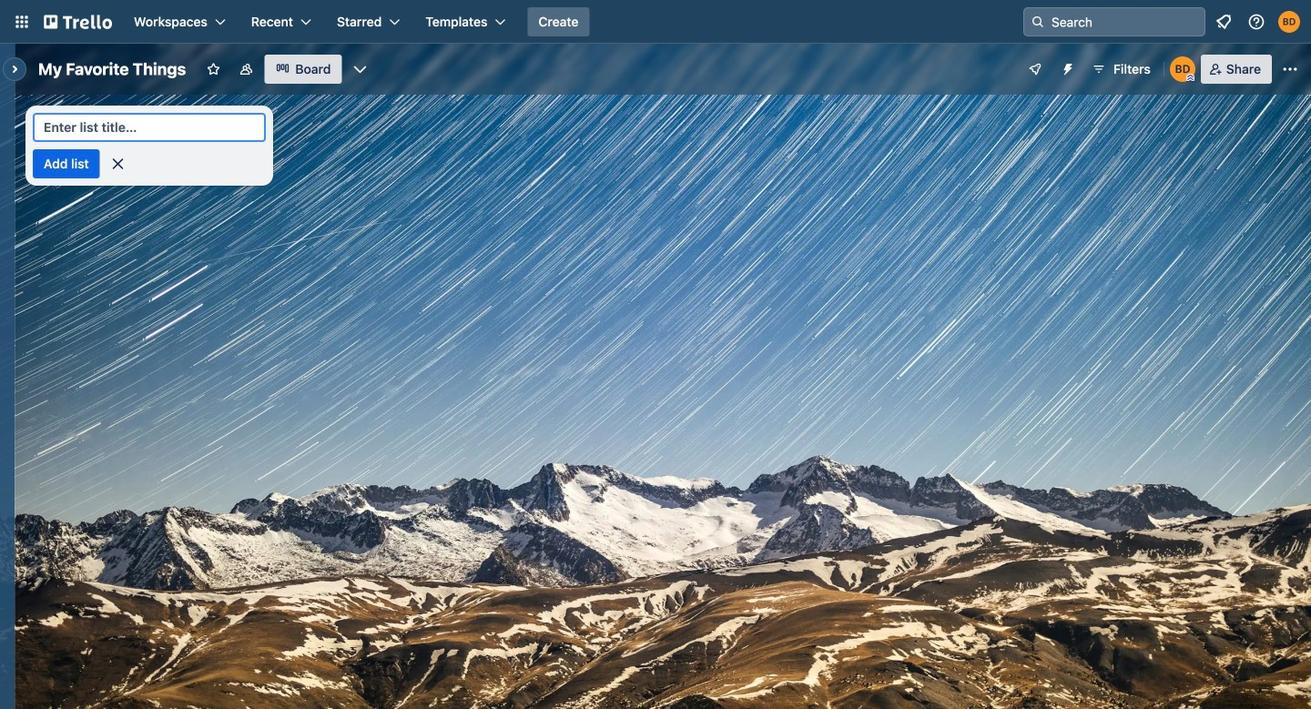 Task type: describe. For each thing, give the bounding box(es) containing it.
cancel list editing image
[[109, 155, 127, 173]]

Enter list title… text field
[[33, 113, 266, 142]]

automation image
[[1054, 55, 1079, 80]]

1 horizontal spatial barb dwyer (barbdwyer3) image
[[1279, 11, 1301, 33]]

workspace visible image
[[239, 62, 253, 77]]

1 vertical spatial barb dwyer (barbdwyer3) image
[[1170, 56, 1196, 82]]

star or unstar board image
[[206, 62, 221, 77]]

back to home image
[[44, 7, 112, 36]]

Search field
[[1046, 9, 1205, 35]]

Board name text field
[[29, 55, 195, 84]]

0 notifications image
[[1213, 11, 1235, 33]]

customize views image
[[351, 60, 369, 78]]

search image
[[1031, 15, 1046, 29]]

open information menu image
[[1248, 13, 1266, 31]]



Task type: vqa. For each thing, say whether or not it's contained in the screenshot.
"Automation" image
yes



Task type: locate. For each thing, give the bounding box(es) containing it.
this member is an admin of this board. image
[[1187, 74, 1195, 82]]

0 horizontal spatial barb dwyer (barbdwyer3) image
[[1170, 56, 1196, 82]]

show menu image
[[1282, 60, 1300, 78]]

barb dwyer (barbdwyer3) image right open information menu icon
[[1279, 11, 1301, 33]]

0 vertical spatial barb dwyer (barbdwyer3) image
[[1279, 11, 1301, 33]]

power ups image
[[1028, 62, 1043, 77]]

primary element
[[0, 0, 1312, 44]]

barb dwyer (barbdwyer3) image down search field
[[1170, 56, 1196, 82]]

barb dwyer (barbdwyer3) image
[[1279, 11, 1301, 33], [1170, 56, 1196, 82]]



